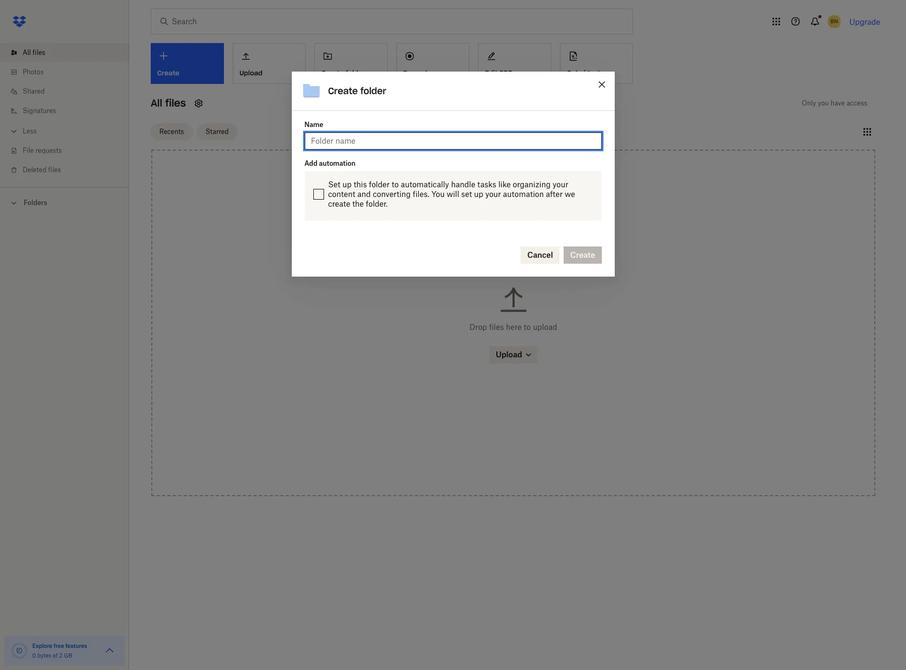 Task type: describe. For each thing, give the bounding box(es) containing it.
to inside set up this folder to automatically handle tasks like organizing your content and converting files. you will set up your automation after we create the folder.
[[392, 180, 399, 189]]

1 vertical spatial up
[[474, 189, 484, 199]]

1 horizontal spatial all files
[[151, 97, 186, 109]]

0 vertical spatial your
[[553, 180, 569, 189]]

set
[[328, 180, 341, 189]]

shared link
[[9, 82, 129, 101]]

all files list item
[[0, 43, 129, 62]]

create
[[328, 199, 351, 208]]

content
[[328, 189, 356, 199]]

we
[[565, 189, 575, 199]]

only
[[802, 99, 817, 107]]

upgrade link
[[850, 17, 881, 26]]

create folder dialog
[[292, 71, 615, 277]]

this
[[354, 180, 367, 189]]

all inside all files link
[[23, 48, 31, 57]]

you
[[818, 99, 829, 107]]

you
[[432, 189, 445, 199]]

add
[[305, 159, 318, 167]]

1 horizontal spatial to
[[524, 323, 531, 332]]

tasks
[[478, 180, 497, 189]]

files left here
[[489, 323, 504, 332]]

drop files here to upload
[[470, 323, 558, 332]]

folder inside set up this folder to automatically handle tasks like organizing your content and converting files. you will set up your automation after we create the folder.
[[369, 180, 390, 189]]

cancel button
[[521, 246, 560, 264]]

Name text field
[[311, 135, 596, 147]]

drop
[[470, 323, 487, 332]]

create inside create folder dialog
[[328, 85, 358, 96]]

explore
[[32, 643, 52, 650]]

edit pdf button
[[478, 43, 552, 84]]

all files inside list item
[[23, 48, 45, 57]]

1 horizontal spatial all
[[151, 97, 162, 109]]

record button
[[397, 43, 470, 84]]

photos
[[23, 68, 44, 76]]

will
[[447, 189, 460, 199]]

automation inside set up this folder to automatically handle tasks like organizing your content and converting files. you will set up your automation after we create the folder.
[[503, 189, 544, 199]]

create folder inside button
[[322, 69, 365, 77]]

0
[[32, 653, 36, 659]]

deleted
[[23, 166, 46, 174]]

files.
[[413, 189, 430, 199]]

0 vertical spatial up
[[343, 180, 352, 189]]

and
[[358, 189, 371, 199]]

less image
[[9, 126, 19, 137]]

recents
[[159, 127, 184, 135]]

cancel
[[528, 250, 553, 259]]

recents button
[[151, 123, 193, 140]]

gb
[[64, 653, 72, 659]]

list containing all files
[[0, 37, 129, 187]]

signatures
[[23, 107, 56, 115]]

file requests
[[23, 147, 62, 155]]



Task type: locate. For each thing, give the bounding box(es) containing it.
all files up recents
[[151, 97, 186, 109]]

features
[[65, 643, 87, 650]]

0 vertical spatial folder
[[346, 69, 365, 77]]

here
[[506, 323, 522, 332]]

1 horizontal spatial automation
[[503, 189, 544, 199]]

files up photos
[[33, 48, 45, 57]]

after
[[546, 189, 563, 199]]

list
[[0, 37, 129, 187]]

up
[[343, 180, 352, 189], [474, 189, 484, 199]]

pdf
[[500, 69, 512, 77]]

add automation
[[305, 159, 356, 167]]

starred button
[[197, 123, 237, 140]]

converting
[[373, 189, 411, 199]]

free
[[54, 643, 64, 650]]

all
[[23, 48, 31, 57], [151, 97, 162, 109]]

0 horizontal spatial your
[[486, 189, 501, 199]]

starred
[[206, 127, 229, 135]]

edit pdf
[[485, 69, 512, 77]]

signatures link
[[9, 101, 129, 121]]

shared
[[23, 87, 45, 95]]

all up recents
[[151, 97, 162, 109]]

get signatures
[[567, 69, 616, 77]]

set up this folder to automatically handle tasks like organizing your content and converting files. you will set up your automation after we create the folder.
[[328, 180, 575, 208]]

0 vertical spatial all files
[[23, 48, 45, 57]]

less
[[23, 127, 37, 135]]

automation down the "organizing"
[[503, 189, 544, 199]]

folder.
[[366, 199, 388, 208]]

get
[[567, 69, 579, 77]]

folder inside button
[[346, 69, 365, 77]]

organizing
[[513, 180, 551, 189]]

1 vertical spatial all
[[151, 97, 162, 109]]

requests
[[35, 147, 62, 155]]

bytes
[[37, 653, 51, 659]]

up up content
[[343, 180, 352, 189]]

set
[[462, 189, 472, 199]]

quota usage element
[[11, 643, 28, 660]]

up right set
[[474, 189, 484, 199]]

0 vertical spatial automation
[[319, 159, 356, 167]]

all up photos
[[23, 48, 31, 57]]

deleted files
[[23, 166, 61, 174]]

0 horizontal spatial automation
[[319, 159, 356, 167]]

folders button
[[0, 194, 129, 211]]

upgrade
[[850, 17, 881, 26]]

have
[[831, 99, 845, 107]]

0 vertical spatial to
[[392, 180, 399, 189]]

2 vertical spatial folder
[[369, 180, 390, 189]]

folders
[[24, 199, 47, 207]]

1 horizontal spatial your
[[553, 180, 569, 189]]

folder
[[346, 69, 365, 77], [361, 85, 387, 96], [369, 180, 390, 189]]

0 vertical spatial all
[[23, 48, 31, 57]]

files right deleted
[[48, 166, 61, 174]]

create folder inside dialog
[[328, 85, 387, 96]]

your down tasks
[[486, 189, 501, 199]]

automation
[[319, 159, 356, 167], [503, 189, 544, 199]]

edit
[[485, 69, 498, 77]]

0 horizontal spatial up
[[343, 180, 352, 189]]

2
[[59, 653, 62, 659]]

to right here
[[524, 323, 531, 332]]

create inside create folder button
[[322, 69, 344, 77]]

1 vertical spatial automation
[[503, 189, 544, 199]]

create folder button
[[315, 43, 388, 84]]

get signatures button
[[560, 43, 634, 84]]

name
[[305, 120, 323, 128]]

your up the after
[[553, 180, 569, 189]]

1 vertical spatial create
[[328, 85, 358, 96]]

files
[[33, 48, 45, 57], [165, 97, 186, 109], [48, 166, 61, 174], [489, 323, 504, 332]]

create
[[322, 69, 344, 77], [328, 85, 358, 96]]

like
[[499, 180, 511, 189]]

1 horizontal spatial up
[[474, 189, 484, 199]]

files inside list item
[[33, 48, 45, 57]]

create folder
[[322, 69, 365, 77], [328, 85, 387, 96]]

dropbox image
[[9, 11, 30, 32]]

signatures
[[581, 69, 616, 77]]

1 vertical spatial to
[[524, 323, 531, 332]]

0 horizontal spatial to
[[392, 180, 399, 189]]

deleted files link
[[9, 161, 129, 180]]

1 vertical spatial folder
[[361, 85, 387, 96]]

to up converting on the top
[[392, 180, 399, 189]]

0 horizontal spatial all
[[23, 48, 31, 57]]

handle
[[451, 180, 476, 189]]

upload
[[533, 323, 558, 332]]

automation up set
[[319, 159, 356, 167]]

0 horizontal spatial all files
[[23, 48, 45, 57]]

the
[[353, 199, 364, 208]]

1 vertical spatial create folder
[[328, 85, 387, 96]]

only you have access
[[802, 99, 868, 107]]

files up recents
[[165, 97, 186, 109]]

access
[[847, 99, 868, 107]]

all files up photos
[[23, 48, 45, 57]]

file
[[23, 147, 34, 155]]

1 vertical spatial all files
[[151, 97, 186, 109]]

photos link
[[9, 62, 129, 82]]

record
[[404, 69, 427, 77]]

0 vertical spatial create folder
[[322, 69, 365, 77]]

0 vertical spatial create
[[322, 69, 344, 77]]

of
[[53, 653, 58, 659]]

1 vertical spatial your
[[486, 189, 501, 199]]

automatically
[[401, 180, 449, 189]]

file requests link
[[9, 141, 129, 161]]

all files link
[[9, 43, 129, 62]]

all files
[[23, 48, 45, 57], [151, 97, 186, 109]]

explore free features 0 bytes of 2 gb
[[32, 643, 87, 659]]

to
[[392, 180, 399, 189], [524, 323, 531, 332]]

your
[[553, 180, 569, 189], [486, 189, 501, 199]]



Task type: vqa. For each thing, say whether or not it's contained in the screenshot.
2
yes



